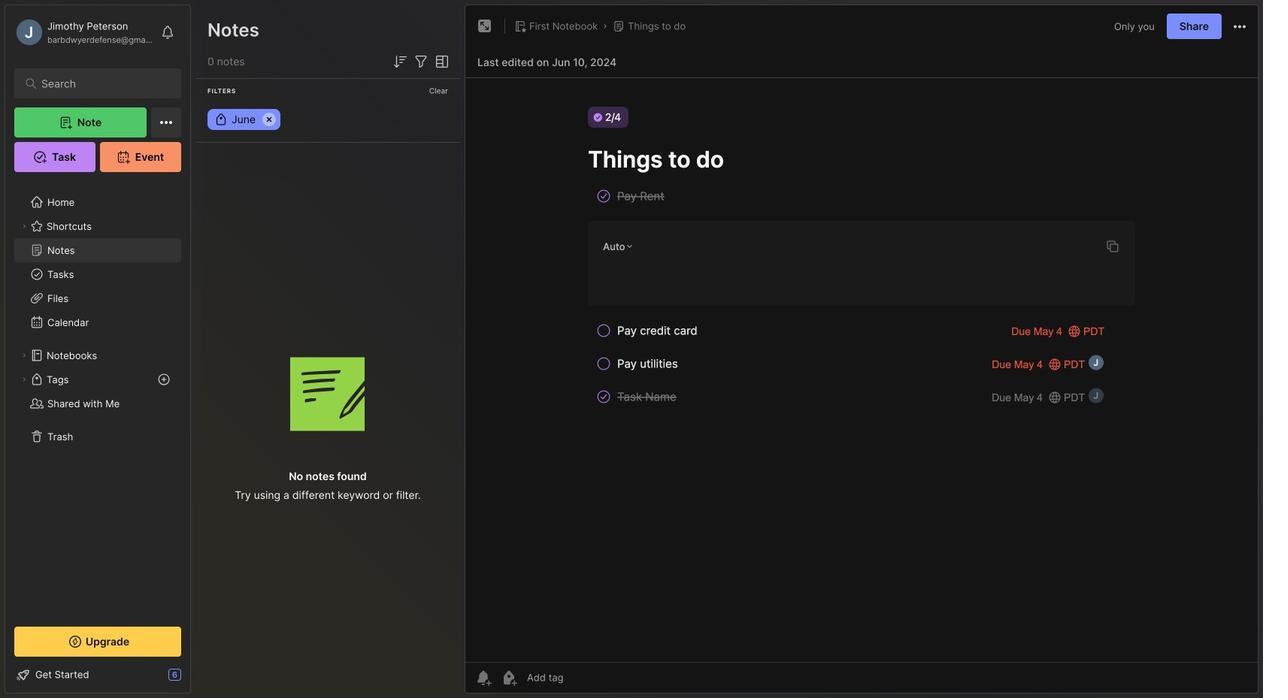 Task type: locate. For each thing, give the bounding box(es) containing it.
More actions field
[[1231, 17, 1249, 36]]

add filters image
[[412, 53, 430, 71]]

Sort options field
[[391, 53, 409, 71]]

main element
[[0, 0, 196, 699]]

Search text field
[[41, 77, 161, 91]]

add a reminder image
[[475, 669, 493, 688]]

expand note image
[[476, 17, 494, 35]]

tree
[[5, 181, 190, 614]]

View options field
[[430, 53, 451, 71]]

add tag image
[[500, 669, 518, 688]]

None search field
[[41, 74, 161, 93]]

expand tags image
[[20, 375, 29, 384]]

expand notebooks image
[[20, 351, 29, 360]]

Account field
[[14, 17, 153, 47]]



Task type: vqa. For each thing, say whether or not it's contained in the screenshot.
me
no



Task type: describe. For each thing, give the bounding box(es) containing it.
none search field inside main element
[[41, 74, 161, 93]]

tree inside main element
[[5, 181, 190, 614]]

note window element
[[465, 5, 1259, 698]]

Help and Learning task checklist field
[[5, 663, 190, 688]]

more actions image
[[1231, 18, 1249, 36]]

click to collapse image
[[190, 671, 201, 689]]

Note Editor text field
[[466, 77, 1258, 663]]

Add filters field
[[412, 53, 430, 71]]

Add tag field
[[526, 672, 639, 685]]



